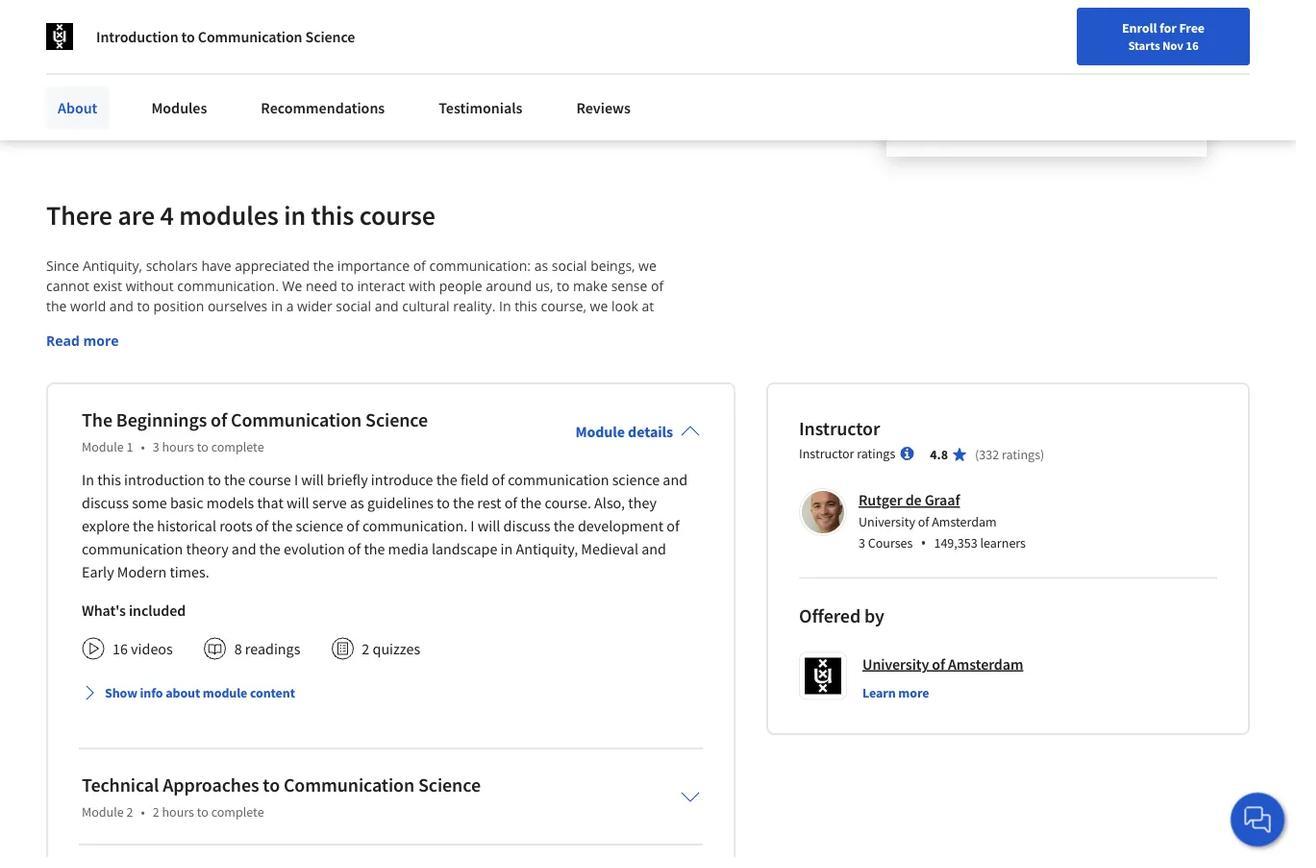 Task type: vqa. For each thing, say whether or not it's contained in the screenshot.
the it
yes



Task type: describe. For each thing, give the bounding box(es) containing it.
the down field
[[453, 493, 474, 513]]

paradigms.
[[567, 318, 637, 336]]

0 horizontal spatial 2
[[126, 804, 133, 821]]

evolved
[[234, 318, 283, 336]]

today's
[[455, 318, 499, 336]]

course inside since antiquity, scholars have appreciated the importance of communication: as social beings, we cannot exist without communication. we need to interact with people around us, to make sense of the world and to position ourselves in a wider social and cultural reality. in this course, we look at how and why communication evolved as a science and reflect on today's dominant paradigms. the course also extends beyond the boundaries of communication science itself, exploring dimensions of history, sociology and psychology. join our class, together with people all over the world.
[[46, 338, 88, 356]]

field
[[460, 470, 489, 490]]

itself,
[[491, 338, 525, 356]]

introduction
[[124, 470, 205, 490]]

rutger de  graaf university of amsterdam 3 courses • 149,353 learners
[[859, 491, 1026, 553]]

1 vertical spatial as
[[286, 318, 300, 336]]

antiquity, inside in this introduction to the course i will briefly introduce the field of communication science and discuss some basic models that will serve as guidelines to the rest of the course. also, they explore the historical roots of the science of communication. i will discuss the development of communication theory and the evolution of the media landscape in antiquity, medieval and early modern times.
[[516, 540, 578, 559]]

communication up course.
[[508, 470, 609, 490]]

1 horizontal spatial i
[[471, 517, 475, 536]]

modules
[[151, 98, 207, 117]]

sense
[[611, 277, 647, 295]]

( 332 ratings )
[[975, 446, 1045, 464]]

interact
[[357, 277, 405, 295]]

read
[[46, 332, 80, 350]]

this up importance
[[311, 199, 354, 232]]

module for technical approaches to communication science
[[82, 804, 124, 821]]

importance
[[337, 257, 410, 275]]

what's included
[[82, 601, 186, 620]]

the up psychology.
[[225, 338, 246, 356]]

learn more button
[[863, 684, 929, 703]]

enroll
[[1122, 19, 1157, 37]]

also
[[92, 338, 117, 356]]

the left evolution at the bottom of page
[[259, 540, 281, 559]]

nov
[[1162, 38, 1184, 53]]

rest
[[477, 493, 501, 513]]

1 horizontal spatial 2
[[153, 804, 159, 821]]

module left details
[[575, 422, 625, 442]]

in inside since antiquity, scholars have appreciated the importance of communication: as social beings, we cannot exist without communication. we need to interact with people around us, to make sense of the world and to position ourselves in a wider social and cultural reality. in this course, we look at how and why communication evolved as a science and reflect on today's dominant paradigms. the course also extends beyond the boundaries of communication science itself, exploring dimensions of history, sociology and psychology. join our class, together with people all over the world.
[[271, 297, 283, 316]]

technical
[[82, 774, 159, 798]]

the left field
[[436, 470, 457, 490]]

hours for beginnings
[[162, 439, 194, 456]]

dimensions
[[590, 338, 663, 356]]

show info about module content button
[[74, 676, 303, 711]]

0 vertical spatial science
[[305, 27, 355, 46]]

2 horizontal spatial a
[[304, 318, 311, 336]]

332
[[979, 446, 999, 464]]

more for read more
[[83, 332, 119, 350]]

1 vertical spatial with
[[425, 358, 452, 376]]

the down some
[[133, 517, 154, 536]]

chat with us image
[[1242, 805, 1273, 836]]

credential
[[134, 56, 199, 75]]

all
[[502, 358, 517, 376]]

16 inside the enroll for free starts nov 16
[[1186, 38, 1199, 53]]

and down beyond
[[174, 358, 198, 376]]

appreciated
[[235, 257, 310, 275]]

show notifications image
[[1083, 24, 1106, 47]]

16 videos
[[113, 640, 173, 659]]

wider
[[297, 297, 332, 316]]

guidelines
[[367, 493, 434, 513]]

on inside since antiquity, scholars have appreciated the importance of communication: as social beings, we cannot exist without communication. we need to interact with people around us, to make sense of the world and to position ourselves in a wider social and cultural reality. in this course, we look at how and why communication evolved as a science and reflect on today's dominant paradigms. the course also extends beyond the boundaries of communication science itself, exploring dimensions of history, sociology and psychology. join our class, together with people all over the world.
[[435, 318, 451, 336]]

beginnings
[[116, 408, 207, 432]]

for
[[1160, 19, 1177, 37]]

• inside rutger de  graaf university of amsterdam 3 courses • 149,353 learners
[[921, 532, 926, 553]]

2 vertical spatial will
[[478, 517, 500, 536]]

technical approaches to communication science module 2 • 2 hours to complete
[[82, 774, 481, 821]]

science for the beginnings of communication science
[[365, 408, 428, 432]]

communication down position on the left
[[133, 318, 231, 336]]

1 vertical spatial university
[[863, 655, 929, 674]]

modules link
[[140, 87, 219, 129]]

of inside rutger de  graaf university of amsterdam 3 courses • 149,353 learners
[[918, 513, 929, 531]]

exploring
[[528, 338, 587, 356]]

0 vertical spatial will
[[301, 470, 324, 490]]

early
[[82, 563, 114, 582]]

hours for approaches
[[162, 804, 194, 821]]

introduce
[[371, 470, 433, 490]]

0 vertical spatial people
[[439, 277, 482, 295]]

1 vertical spatial people
[[456, 358, 499, 376]]

to right "approaches"
[[263, 774, 280, 798]]

certificate
[[234, 5, 350, 38]]

details
[[628, 422, 673, 442]]

ourselves
[[208, 297, 268, 316]]

amsterdam inside rutger de  graaf university of amsterdam 3 courses • 149,353 learners
[[932, 513, 997, 531]]

module for the beginnings of communication science
[[82, 439, 124, 456]]

complete for of
[[211, 439, 264, 456]]

courses
[[868, 534, 913, 552]]

and down roots
[[232, 540, 256, 559]]

0 vertical spatial with
[[409, 277, 436, 295]]

science up evolution at the bottom of page
[[296, 517, 343, 536]]

readings
[[245, 640, 300, 659]]

to inside the beginnings of communication science module 1 • 3 hours to complete
[[197, 439, 209, 456]]

share
[[79, 79, 116, 98]]

world
[[70, 297, 106, 316]]

more for learn more
[[898, 685, 929, 702]]

to right the need
[[341, 277, 354, 295]]

reviews
[[576, 98, 631, 117]]

and down development
[[642, 540, 666, 559]]

communication for to
[[284, 774, 415, 798]]

also,
[[594, 493, 625, 513]]

2 horizontal spatial 2
[[362, 640, 370, 659]]

3 inside rutger de  graaf university of amsterdam 3 courses • 149,353 learners
[[859, 534, 865, 552]]

to up credential
[[181, 27, 195, 46]]

to down 'without'
[[137, 297, 150, 316]]

coursera career certificate image
[[887, 0, 1207, 156]]

module details
[[575, 422, 673, 442]]

social inside "add this credential to your linkedin profile, resume, or cv share it on social media and in your performance review"
[[151, 79, 188, 98]]

how
[[46, 318, 73, 336]]

the down guidelines at left bottom
[[364, 540, 385, 559]]

learn
[[863, 685, 896, 702]]

modules
[[179, 199, 279, 232]]

rutger de  graaf image
[[802, 492, 844, 534]]

together
[[368, 358, 422, 376]]

science up 'they'
[[612, 470, 660, 490]]

cv
[[430, 56, 447, 75]]

approaches
[[163, 774, 259, 798]]

media inside "add this credential to your linkedin profile, resume, or cv share it on social media and in your performance review"
[[191, 79, 232, 98]]

• for technical approaches to communication science
[[141, 804, 145, 821]]

us,
[[535, 277, 553, 295]]

• for the beginnings of communication science
[[141, 439, 145, 456]]

media inside in this introduction to the course i will briefly introduce the field of communication science and discuss some basic models that will serve as guidelines to the rest of the course. also, they explore the historical roots of the science of communication. i will discuss the development of communication theory and the evolution of the media landscape in antiquity, medieval and early modern times.
[[388, 540, 429, 559]]

1 vertical spatial amsterdam
[[948, 655, 1023, 674]]

to up models
[[208, 470, 221, 490]]

career
[[156, 5, 229, 38]]

4
[[160, 199, 174, 232]]

cultural
[[402, 297, 450, 316]]

landscape
[[432, 540, 498, 559]]

in up the appreciated
[[284, 199, 306, 232]]

university of amsterdam image
[[46, 23, 73, 50]]

enroll for free starts nov 16
[[1122, 19, 1205, 53]]

science down wider
[[315, 318, 361, 336]]

1 horizontal spatial we
[[639, 257, 657, 275]]

instructor for instructor
[[799, 417, 880, 441]]

exist
[[93, 277, 122, 295]]

the down exploring
[[551, 358, 572, 376]]

resume,
[[359, 56, 410, 75]]

0 horizontal spatial a
[[137, 5, 151, 38]]

this inside "add this credential to your linkedin profile, resume, or cv share it on social media and in your performance review"
[[107, 56, 131, 75]]

in inside in this introduction to the course i will briefly introduce the field of communication science and discuss some basic models that will serve as guidelines to the rest of the course. also, they explore the historical roots of the science of communication. i will discuss the development of communication theory and the evolution of the media landscape in antiquity, medieval and early modern times.
[[82, 470, 94, 490]]

the down that
[[272, 517, 293, 536]]

graaf
[[925, 491, 960, 510]]

review
[[396, 79, 439, 98]]

this inside in this introduction to the course i will briefly introduce the field of communication science and discuss some basic models that will serve as guidelines to the rest of the course. also, they explore the historical roots of the science of communication. i will discuss the development of communication theory and the evolution of the media landscape in antiquity, medieval and early modern times.
[[97, 470, 121, 490]]

in this introduction to the course i will briefly introduce the field of communication science and discuss some basic models that will serve as guidelines to the rest of the course. also, they explore the historical roots of the science of communication. i will discuss the development of communication theory and the evolution of the media landscape in antiquity, medieval and early modern times.
[[82, 470, 688, 582]]

2 horizontal spatial social
[[552, 257, 587, 275]]

show info about module content
[[105, 685, 295, 702]]

evolution
[[284, 540, 345, 559]]

need
[[306, 277, 337, 295]]

rutger
[[859, 491, 902, 510]]



Task type: locate. For each thing, give the bounding box(es) containing it.
1 horizontal spatial in
[[499, 297, 511, 316]]

course down how
[[46, 338, 88, 356]]

communication inside technical approaches to communication science module 2 • 2 hours to complete
[[284, 774, 415, 798]]

amsterdam
[[932, 513, 997, 531], [948, 655, 1023, 674]]

in inside in this introduction to the course i will briefly introduce the field of communication science and discuss some basic models that will serve as guidelines to the rest of the course. also, they explore the historical roots of the science of communication. i will discuss the development of communication theory and the evolution of the media landscape in antiquity, medieval and early modern times.
[[501, 540, 513, 559]]

• inside technical approaches to communication science module 2 • 2 hours to complete
[[141, 804, 145, 821]]

2 instructor from the top
[[799, 445, 854, 463]]

instructor up 'rutger de  graaf' icon
[[799, 445, 854, 463]]

8 readings
[[234, 640, 300, 659]]

1 vertical spatial course
[[46, 338, 88, 356]]

cannot
[[46, 277, 89, 295]]

1 vertical spatial media
[[388, 540, 429, 559]]

i left 'briefly'
[[294, 470, 298, 490]]

on right it
[[131, 79, 148, 98]]

the left course.
[[520, 493, 542, 513]]

1 vertical spatial a
[[286, 297, 294, 316]]

psychology.
[[202, 358, 275, 376]]

0 vertical spatial course
[[359, 199, 436, 232]]

1 horizontal spatial the
[[641, 318, 664, 336]]

0 horizontal spatial 16
[[113, 640, 128, 659]]

0 horizontal spatial as
[[286, 318, 300, 336]]

in
[[263, 79, 275, 98], [284, 199, 306, 232], [271, 297, 283, 316], [501, 540, 513, 559]]

the up the need
[[313, 257, 334, 275]]

will up the serve
[[301, 470, 324, 490]]

about link
[[46, 87, 109, 129]]

0 horizontal spatial communication.
[[177, 277, 279, 295]]

hours down beginnings at the left of page
[[162, 439, 194, 456]]

communication.
[[177, 277, 279, 295], [362, 517, 467, 536]]

science for technical approaches to communication science
[[418, 774, 481, 798]]

roots
[[219, 517, 253, 536]]

antiquity,
[[83, 257, 142, 275], [516, 540, 578, 559]]

1 vertical spatial instructor
[[799, 445, 854, 463]]

0 horizontal spatial i
[[294, 470, 298, 490]]

and down interact
[[375, 297, 399, 316]]

1 horizontal spatial your
[[278, 79, 307, 98]]

a down wider
[[304, 318, 311, 336]]

course up that
[[248, 470, 291, 490]]

communication. down guidelines at left bottom
[[362, 517, 467, 536]]

the up models
[[224, 470, 245, 490]]

0 vertical spatial •
[[141, 439, 145, 456]]

explore
[[82, 517, 130, 536]]

this inside since antiquity, scholars have appreciated the importance of communication: as social beings, we cannot exist without communication. we need to interact with people around us, to make sense of the world and to position ourselves in a wider social and cultural reality. in this course, we look at how and why communication evolved as a science and reflect on today's dominant paradigms. the course also extends beyond the boundaries of communication science itself, exploring dimensions of history, sociology and psychology. join our class, together with people all over the world.
[[515, 297, 537, 316]]

in down "linkedin"
[[263, 79, 275, 98]]

or
[[413, 56, 427, 75]]

antiquity, down course.
[[516, 540, 578, 559]]

2 horizontal spatial course
[[359, 199, 436, 232]]

2 horizontal spatial as
[[534, 257, 548, 275]]

university
[[859, 513, 915, 531], [863, 655, 929, 674]]

boundaries
[[249, 338, 321, 356]]

included
[[129, 601, 186, 620]]

0 vertical spatial communication.
[[177, 277, 279, 295]]

1 vertical spatial will
[[287, 493, 309, 513]]

read more button
[[46, 331, 119, 351]]

ratings right 332
[[1002, 446, 1040, 464]]

0 horizontal spatial 3
[[153, 439, 159, 456]]

16 down free on the top right
[[1186, 38, 1199, 53]]

people up reality.
[[439, 277, 482, 295]]

0 vertical spatial amsterdam
[[932, 513, 997, 531]]

the down at
[[641, 318, 664, 336]]

0 horizontal spatial discuss
[[82, 493, 129, 513]]

0 vertical spatial as
[[534, 257, 548, 275]]

about
[[58, 98, 97, 117]]

1 vertical spatial more
[[898, 685, 929, 702]]

testimonials link
[[427, 87, 534, 129]]

1 horizontal spatial more
[[898, 685, 929, 702]]

course,
[[541, 297, 587, 316]]

0 vertical spatial instructor
[[799, 417, 880, 441]]

add this credential to your linkedin profile, resume, or cv share it on social media and in your performance review
[[79, 56, 447, 98]]

3 left courses
[[859, 534, 865, 552]]

2 vertical spatial science
[[418, 774, 481, 798]]

149,353
[[934, 534, 978, 552]]

the
[[313, 257, 334, 275], [46, 297, 67, 316], [225, 338, 246, 356], [551, 358, 572, 376], [224, 470, 245, 490], [436, 470, 457, 490], [453, 493, 474, 513], [520, 493, 542, 513], [133, 517, 154, 536], [272, 517, 293, 536], [554, 517, 575, 536], [259, 540, 281, 559], [364, 540, 385, 559]]

1 horizontal spatial course
[[248, 470, 291, 490]]

1 vertical spatial antiquity,
[[516, 540, 578, 559]]

beyond
[[174, 338, 221, 356]]

this
[[107, 56, 131, 75], [311, 199, 354, 232], [515, 297, 537, 316], [97, 470, 121, 490]]

and left the reflect on the top of page
[[364, 318, 388, 336]]

your down introduction to communication science
[[219, 56, 248, 75]]

with up cultural
[[409, 277, 436, 295]]

1 horizontal spatial a
[[286, 297, 294, 316]]

3 right 1
[[153, 439, 159, 456]]

ratings up rutger
[[857, 445, 895, 463]]

course up importance
[[359, 199, 436, 232]]

instructor for instructor ratings
[[799, 445, 854, 463]]

reviews link
[[565, 87, 642, 129]]

antiquity, up exist
[[83, 257, 142, 275]]

complete inside technical approaches to communication science module 2 • 2 hours to complete
[[211, 804, 264, 821]]

extends
[[121, 338, 171, 356]]

3 inside the beginnings of communication science module 1 • 3 hours to complete
[[153, 439, 159, 456]]

briefly
[[327, 470, 368, 490]]

to right us,
[[557, 277, 570, 295]]

to down introduction to communication science
[[202, 56, 216, 75]]

complete for to
[[211, 804, 264, 821]]

1 instructor from the top
[[799, 417, 880, 441]]

1 vertical spatial 16
[[113, 640, 128, 659]]

1 vertical spatial i
[[471, 517, 475, 536]]

as up boundaries
[[286, 318, 300, 336]]

1 horizontal spatial discuss
[[503, 517, 550, 536]]

social up make
[[552, 257, 587, 275]]

we up the sense
[[639, 257, 657, 275]]

1 horizontal spatial social
[[336, 297, 371, 316]]

science inside the beginnings of communication science module 1 • 3 hours to complete
[[365, 408, 428, 432]]

some
[[132, 493, 167, 513]]

university up the learn more
[[863, 655, 929, 674]]

2 vertical spatial social
[[336, 297, 371, 316]]

course inside in this introduction to the course i will briefly introduce the field of communication science and discuss some basic models that will serve as guidelines to the rest of the course. also, they explore the historical roots of the science of communication. i will discuss the development of communication theory and the evolution of the media landscape in antiquity, medieval and early modern times.
[[248, 470, 291, 490]]

0 vertical spatial university
[[859, 513, 915, 531]]

2 vertical spatial a
[[304, 318, 311, 336]]

we up paradigms.
[[590, 297, 608, 316]]

and down the world
[[77, 318, 101, 336]]

in up explore
[[82, 470, 94, 490]]

communication
[[133, 318, 231, 336], [340, 338, 438, 356], [508, 470, 609, 490], [82, 540, 183, 559]]

this up explore
[[97, 470, 121, 490]]

communication inside the beginnings of communication science module 1 • 3 hours to complete
[[231, 408, 362, 432]]

science down the today's
[[442, 338, 488, 356]]

2 vertical spatial course
[[248, 470, 291, 490]]

learners
[[980, 534, 1026, 552]]

as up us,
[[534, 257, 548, 275]]

introduction to communication science
[[96, 27, 355, 46]]

2 vertical spatial as
[[350, 493, 364, 513]]

1 vertical spatial 3
[[859, 534, 865, 552]]

1 vertical spatial science
[[365, 408, 428, 432]]

historical
[[157, 517, 216, 536]]

0 vertical spatial we
[[639, 257, 657, 275]]

2 complete from the top
[[211, 804, 264, 821]]

videos
[[131, 640, 173, 659]]

the beginnings of communication science module 1 • 3 hours to complete
[[82, 408, 428, 456]]

as
[[534, 257, 548, 275], [286, 318, 300, 336], [350, 493, 364, 513]]

on inside "add this credential to your linkedin profile, resume, or cv share it on social media and in your performance review"
[[131, 79, 148, 98]]

0 horizontal spatial in
[[82, 470, 94, 490]]

university of amsterdam
[[863, 655, 1023, 674]]

it
[[119, 79, 128, 98]]

more inside button
[[83, 332, 119, 350]]

social down credential
[[151, 79, 188, 98]]

have
[[201, 257, 231, 275]]

a
[[137, 5, 151, 38], [286, 297, 294, 316], [304, 318, 311, 336]]

there are 4 modules in this course
[[46, 199, 436, 232]]

communication:
[[429, 257, 531, 275]]

and up why
[[109, 297, 133, 316]]

course.
[[545, 493, 591, 513]]

scholars
[[146, 257, 198, 275]]

0 vertical spatial your
[[219, 56, 248, 75]]

instructor up instructor ratings
[[799, 417, 880, 441]]

module left 1
[[82, 439, 124, 456]]

media down credential
[[191, 79, 232, 98]]

and inside "add this credential to your linkedin profile, resume, or cv share it on social media and in your performance review"
[[235, 79, 260, 98]]

0 horizontal spatial on
[[131, 79, 148, 98]]

1 vertical spatial the
[[82, 408, 112, 432]]

1 complete from the top
[[211, 439, 264, 456]]

2 vertical spatial •
[[141, 804, 145, 821]]

that
[[257, 493, 283, 513]]

0 vertical spatial 3
[[153, 439, 159, 456]]

position
[[153, 297, 204, 316]]

discuss up explore
[[82, 493, 129, 513]]

0 horizontal spatial ratings
[[857, 445, 895, 463]]

• inside the beginnings of communication science module 1 • 3 hours to complete
[[141, 439, 145, 456]]

of inside the beginnings of communication science module 1 • 3 hours to complete
[[211, 408, 227, 432]]

0 horizontal spatial the
[[82, 408, 112, 432]]

3
[[153, 439, 159, 456], [859, 534, 865, 552]]

the inside the beginnings of communication science module 1 • 3 hours to complete
[[82, 408, 112, 432]]

our
[[305, 358, 327, 376]]

the up how
[[46, 297, 67, 316]]

on
[[131, 79, 148, 98], [435, 318, 451, 336]]

the down course.
[[554, 517, 575, 536]]

0 vertical spatial complete
[[211, 439, 264, 456]]

world.
[[575, 358, 615, 376]]

sociology
[[112, 358, 171, 376]]

with right the together
[[425, 358, 452, 376]]

1 horizontal spatial 16
[[1186, 38, 1199, 53]]

offered by
[[799, 604, 884, 628]]

2 vertical spatial communication
[[284, 774, 415, 798]]

coursera image
[[23, 16, 145, 46]]

hours inside the beginnings of communication science module 1 • 3 hours to complete
[[162, 439, 194, 456]]

0 horizontal spatial antiquity,
[[83, 257, 142, 275]]

a right the earn
[[137, 5, 151, 38]]

1 horizontal spatial antiquity,
[[516, 540, 578, 559]]

to
[[181, 27, 195, 46], [202, 56, 216, 75], [341, 277, 354, 295], [557, 277, 570, 295], [137, 297, 150, 316], [197, 439, 209, 456], [208, 470, 221, 490], [437, 493, 450, 513], [263, 774, 280, 798], [197, 804, 209, 821]]

de
[[905, 491, 922, 510]]

instructor ratings
[[799, 445, 895, 463]]

0 vertical spatial social
[[151, 79, 188, 98]]

this up dominant
[[515, 297, 537, 316]]

and down "linkedin"
[[235, 79, 260, 98]]

we
[[282, 277, 302, 295]]

will right that
[[287, 493, 309, 513]]

models
[[206, 493, 254, 513]]

0 horizontal spatial course
[[46, 338, 88, 356]]

free
[[1179, 19, 1205, 37]]

discuss down course.
[[503, 517, 550, 536]]

discuss
[[82, 493, 129, 513], [503, 517, 550, 536]]

communication. up ourselves
[[177, 277, 279, 295]]

social down interact
[[336, 297, 371, 316]]

• right 1
[[141, 439, 145, 456]]

communication for of
[[231, 408, 362, 432]]

1 vertical spatial communication
[[231, 408, 362, 432]]

0 horizontal spatial we
[[590, 297, 608, 316]]

hours inside technical approaches to communication science module 2 • 2 hours to complete
[[162, 804, 194, 821]]

1 hours from the top
[[162, 439, 194, 456]]

2
[[362, 640, 370, 659], [126, 804, 133, 821], [153, 804, 159, 821]]

0 horizontal spatial media
[[191, 79, 232, 98]]

the inside since antiquity, scholars have appreciated the importance of communication: as social beings, we cannot exist without communication. we need to interact with people around us, to make sense of the world and to position ourselves in a wider social and cultural reality. in this course, we look at how and why communication evolved as a science and reflect on today's dominant paradigms. the course also extends beyond the boundaries of communication science itself, exploring dimensions of history, sociology and psychology. join our class, together with people all over the world.
[[641, 318, 664, 336]]

by
[[864, 604, 884, 628]]

at
[[642, 297, 654, 316]]

None search field
[[274, 12, 505, 50]]

module down technical
[[82, 804, 124, 821]]

to right guidelines at left bottom
[[437, 493, 450, 513]]

the
[[641, 318, 664, 336], [82, 408, 112, 432]]

complete up models
[[211, 439, 264, 456]]

2 hours from the top
[[162, 804, 194, 821]]

communication up modern
[[82, 540, 183, 559]]

to down "approaches"
[[197, 804, 209, 821]]

0 horizontal spatial your
[[219, 56, 248, 75]]

1 horizontal spatial communication.
[[362, 517, 467, 536]]

8
[[234, 640, 242, 659]]

university up courses
[[859, 513, 915, 531]]

around
[[486, 277, 532, 295]]

to inside "add this credential to your linkedin profile, resume, or cv share it on social media and in your performance review"
[[202, 56, 216, 75]]

basic
[[170, 493, 203, 513]]

1 vertical spatial complete
[[211, 804, 264, 821]]

• left 149,353
[[921, 532, 926, 553]]

1 vertical spatial hours
[[162, 804, 194, 821]]

as down 'briefly'
[[350, 493, 364, 513]]

• down technical
[[141, 804, 145, 821]]

0 vertical spatial in
[[499, 297, 511, 316]]

there
[[46, 199, 112, 232]]

more inside 'button'
[[898, 685, 929, 702]]

16
[[1186, 38, 1199, 53], [113, 640, 128, 659]]

0 vertical spatial communication
[[198, 27, 302, 46]]

hours down "approaches"
[[162, 804, 194, 821]]

profile,
[[310, 56, 356, 75]]

1 vertical spatial discuss
[[503, 517, 550, 536]]

1 vertical spatial on
[[435, 318, 451, 336]]

1 horizontal spatial media
[[388, 540, 429, 559]]

1 vertical spatial social
[[552, 257, 587, 275]]

this up it
[[107, 56, 131, 75]]

antiquity, inside since antiquity, scholars have appreciated the importance of communication: as social beings, we cannot exist without communication. we need to interact with people around us, to make sense of the world and to position ourselves in a wider social and cultural reality. in this course, we look at how and why communication evolved as a science and reflect on today's dominant paradigms. the course also extends beyond the boundaries of communication science itself, exploring dimensions of history, sociology and psychology. join our class, together with people all over the world.
[[83, 257, 142, 275]]

16 left the videos
[[113, 640, 128, 659]]

0 horizontal spatial more
[[83, 332, 119, 350]]

in inside "add this credential to your linkedin profile, resume, or cv share it on social media and in your performance review"
[[263, 79, 275, 98]]

communication. inside in this introduction to the course i will briefly introduce the field of communication science and discuss some basic models that will serve as guidelines to the rest of the course. also, they explore the historical roots of the science of communication. i will discuss the development of communication theory and the evolution of the media landscape in antiquity, medieval and early modern times.
[[362, 517, 467, 536]]

communication. inside since antiquity, scholars have appreciated the importance of communication: as social beings, we cannot exist without communication. we need to interact with people around us, to make sense of the world and to position ourselves in a wider social and cultural reality. in this course, we look at how and why communication evolved as a science and reflect on today's dominant paradigms. the course also extends beyond the boundaries of communication science itself, exploring dimensions of history, sociology and psychology. join our class, together with people all over the world.
[[177, 277, 279, 295]]

earn
[[79, 5, 132, 38]]

complete inside the beginnings of communication science module 1 • 3 hours to complete
[[211, 439, 264, 456]]

communication up the together
[[340, 338, 438, 356]]

complete down "approaches"
[[211, 804, 264, 821]]

in right landscape
[[501, 540, 513, 559]]

0 vertical spatial media
[[191, 79, 232, 98]]

linkedin
[[251, 56, 307, 75]]

more up 'history,'
[[83, 332, 119, 350]]

as inside in this introduction to the course i will briefly introduce the field of communication science and discuss some basic models that will serve as guidelines to the rest of the course. also, they explore the historical roots of the science of communication. i will discuss the development of communication theory and the evolution of the media landscape in antiquity, medieval and early modern times.
[[350, 493, 364, 513]]

your down "linkedin"
[[278, 79, 307, 98]]

more right the learn
[[898, 685, 929, 702]]

0 horizontal spatial social
[[151, 79, 188, 98]]

1 horizontal spatial as
[[350, 493, 364, 513]]

university inside rutger de  graaf university of amsterdam 3 courses • 149,353 learners
[[859, 513, 915, 531]]

module inside the beginnings of communication science module 1 • 3 hours to complete
[[82, 439, 124, 456]]

1 horizontal spatial ratings
[[1002, 446, 1040, 464]]

1 vertical spatial your
[[278, 79, 307, 98]]

and down details
[[663, 470, 688, 490]]

quizzes
[[373, 640, 420, 659]]

1 vertical spatial •
[[921, 532, 926, 553]]

0 vertical spatial more
[[83, 332, 119, 350]]

earn a career certificate
[[79, 5, 350, 38]]

read more
[[46, 332, 119, 350]]

1 vertical spatial we
[[590, 297, 608, 316]]

serve
[[312, 493, 347, 513]]

science inside technical approaches to communication science module 2 • 2 hours to complete
[[418, 774, 481, 798]]

2 quizzes
[[362, 640, 420, 659]]

in inside since antiquity, scholars have appreciated the importance of communication: as social beings, we cannot exist without communication. we need to interact with people around us, to make sense of the world and to position ourselves in a wider social and cultural reality. in this course, we look at how and why communication evolved as a science and reflect on today's dominant paradigms. the course also extends beyond the boundaries of communication science itself, exploring dimensions of history, sociology and psychology. join our class, together with people all over the world.
[[499, 297, 511, 316]]

0 vertical spatial a
[[137, 5, 151, 38]]

0 vertical spatial on
[[131, 79, 148, 98]]

offered
[[799, 604, 861, 628]]

a down we on the left
[[286, 297, 294, 316]]

0 vertical spatial antiquity,
[[83, 257, 142, 275]]

0 vertical spatial i
[[294, 470, 298, 490]]

module inside technical approaches to communication science module 2 • 2 hours to complete
[[82, 804, 124, 821]]

media down guidelines at left bottom
[[388, 540, 429, 559]]

1 horizontal spatial on
[[435, 318, 451, 336]]

1 vertical spatial in
[[82, 470, 94, 490]]

0 vertical spatial discuss
[[82, 493, 129, 513]]

in down we on the left
[[271, 297, 283, 316]]

people left all
[[456, 358, 499, 376]]

they
[[628, 493, 657, 513]]

medieval
[[581, 540, 638, 559]]

0 vertical spatial 16
[[1186, 38, 1199, 53]]

performance
[[310, 79, 393, 98]]

i up landscape
[[471, 517, 475, 536]]

look
[[612, 297, 638, 316]]

menu item
[[939, 19, 1062, 82]]



